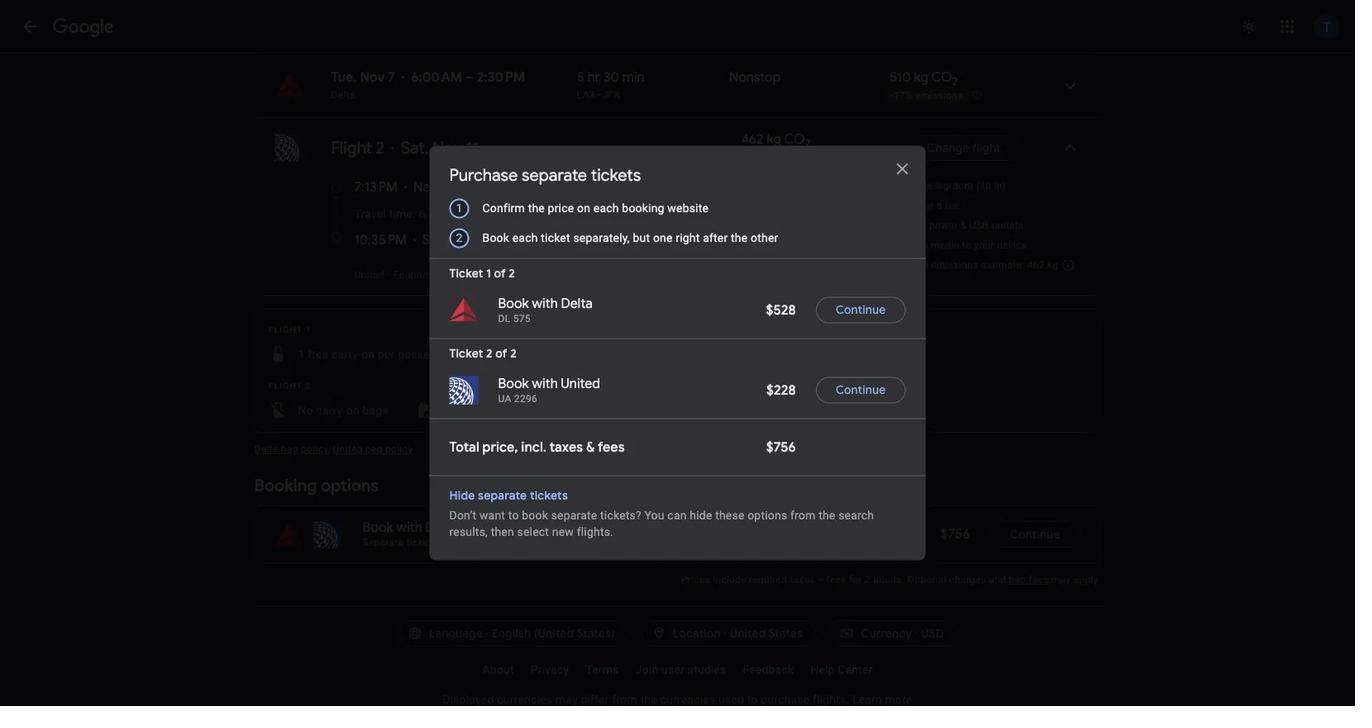 Task type: vqa. For each thing, say whether or not it's contained in the screenshot.
up
no



Task type: describe. For each thing, give the bounding box(es) containing it.
first checked bag costs 30 us dollars per passenger element
[[480, 345, 701, 365]]

2 vertical spatial kg
[[1048, 260, 1059, 271]]

delta inside book with delta dl 575
[[561, 295, 593, 312]]

help center link
[[802, 658, 881, 684]]

ticket 1 of 2
[[449, 267, 515, 282]]

select
[[517, 526, 549, 540]]

charges
[[949, 575, 986, 586]]

ticket 2 of 2
[[449, 347, 517, 362]]

book for book with delta, united
[[363, 520, 393, 537]]

price,
[[483, 439, 518, 456]]

7:13 pm
[[354, 179, 398, 196]]

outlets
[[992, 220, 1024, 232]]

newark
[[414, 179, 459, 196]]

co for 462 kg co
[[784, 131, 805, 148]]

bags
[[363, 404, 389, 418]]

sat, nov 11
[[401, 137, 479, 158]]

go back image
[[20, 17, 40, 36]]

0 horizontal spatial per
[[378, 348, 395, 362]]

1 up free
[[305, 325, 311, 335]]

continue button for $756
[[990, 522, 1080, 548]]

2 vertical spatial continue
[[1010, 528, 1060, 543]]

average legroom (30 in) wi-fi for a fee in-seat power & usb outlets stream media to your device
[[895, 180, 1027, 252]]

$35
[[616, 404, 636, 418]]

can
[[668, 509, 687, 523]]

a
[[937, 200, 942, 212]]

separate
[[363, 538, 404, 549]]

2 inside 510 kg co 2
[[952, 74, 958, 88]]

2 policy from the left
[[385, 444, 413, 456]]

user
[[662, 664, 685, 677]]

economy
[[394, 270, 436, 281]]

tickets for hide separate tickets don't want to book separate tickets? you can hide these options from the search results, then select new flights.
[[530, 489, 568, 504]]

nonstop flight. element
[[729, 69, 781, 88]]

flights.
[[577, 526, 614, 540]]

book with united ua 2296
[[498, 375, 600, 405]]

1 horizontal spatial each
[[594, 202, 619, 215]]

nov for tue,
[[360, 69, 385, 86]]

0 vertical spatial emissions
[[916, 90, 963, 101]]

462 kg co 2
[[741, 131, 811, 150]]

0 horizontal spatial the
[[528, 202, 545, 215]]

search
[[839, 509, 874, 523]]

0 vertical spatial –
[[465, 69, 474, 86]]

total duration 5 hr 30 min. element
[[577, 69, 729, 88]]

usb
[[970, 220, 989, 232]]

continue button for $528
[[816, 291, 906, 330]]

join user studies
[[636, 664, 726, 677]]

8
[[523, 270, 529, 281]]

ticket for ticket 1 of 2
[[449, 267, 483, 282]]

bag right ua
[[512, 404, 532, 418]]

Departure time: 7:13 PM. text field
[[354, 179, 398, 196]]

,
[[328, 444, 330, 456]]

average
[[895, 180, 932, 192]]

don't
[[449, 509, 476, 523]]

help center
[[811, 664, 873, 677]]

1 vertical spatial carry-
[[316, 404, 346, 418]]

1st for 1st checked bag per passenger:
[[509, 348, 526, 362]]

right
[[676, 232, 700, 245]]

international for tacoma
[[520, 232, 596, 249]]

airport for (sea)
[[599, 232, 642, 249]]

$756 for 756 us dollars text box
[[766, 439, 796, 456]]

flight 2 inside list
[[331, 137, 384, 158]]

0 vertical spatial carry-
[[332, 348, 362, 362]]

change flight
[[927, 141, 1001, 155]]

5
[[577, 69, 585, 86]]

currency
[[861, 627, 912, 642]]

passenger
[[398, 348, 453, 362]]

required
[[749, 575, 787, 586]]

united left states
[[730, 627, 766, 642]]

fee
[[945, 200, 960, 212]]

itinerary
[[550, 538, 588, 549]]

confirm
[[482, 202, 525, 215]]

0 horizontal spatial your
[[527, 538, 547, 549]]

tacoma
[[470, 232, 517, 249]]

2 vertical spatial separate
[[551, 509, 597, 523]]

510 kg co 2
[[890, 69, 958, 88]]

states
[[769, 627, 803, 642]]

hr inside 5 hr 30 min lax – jfk
[[588, 69, 600, 86]]

bag down the bags
[[365, 444, 383, 456]]

$756 for $756 text field
[[941, 526, 971, 543]]

delta for delta
[[331, 89, 355, 101]]

bag up booking
[[281, 444, 298, 456]]

to inside hide separate tickets don't want to book separate tickets? you can hide these options from the search results, then select new flights.
[[508, 509, 519, 523]]

continue button for $228
[[816, 371, 906, 411]]

6:00 am
[[411, 69, 462, 86]]

$228
[[767, 382, 796, 399]]

delta,
[[426, 520, 460, 537]]

book
[[522, 509, 548, 523]]

flight for flight 2
[[268, 325, 303, 335]]

dl
[[498, 313, 511, 325]]

continue for $528
[[836, 303, 886, 318]]

passenger: for 1st checked bag per passenger: $35
[[555, 404, 613, 418]]

1 right 22
[[456, 202, 463, 215]]

flight on tuesday, november 7. leaves los angeles international airport at 6:00 am on tuesday, november 7 and arrives at john f. kennedy international airport at 2:30 pm on tuesday, november 7. element
[[331, 69, 525, 86]]

Flight number DL 575 text field
[[498, 313, 531, 325]]

2:30 pm
[[477, 69, 525, 86]]

hide
[[449, 489, 475, 504]]

fees for &
[[598, 439, 625, 456]]

confirm the price on each booking website
[[482, 202, 709, 215]]

one
[[653, 232, 673, 245]]

continue for $228
[[836, 383, 886, 398]]

the 2 tickets in your itinerary must be booked individually
[[454, 538, 720, 549]]

website
[[668, 202, 709, 215]]

to inside average legroom (30 in) wi-fi for a fee in-seat power & usb outlets stream media to your device
[[962, 240, 972, 252]]

hide separate tickets don't want to book separate tickets? you can hide these options from the search results, then select new flights.
[[449, 489, 874, 540]]

booking
[[254, 476, 317, 497]]

seat
[[907, 220, 927, 232]]

book for book each ticket separately, but one right after the other
[[482, 232, 509, 245]]

time:
[[389, 207, 416, 221]]

tue, nov 7
[[331, 69, 395, 86]]

privacy
[[531, 664, 569, 677]]

the
[[454, 538, 471, 549]]

after
[[703, 232, 728, 245]]

fi
[[910, 200, 918, 212]]

usd
[[921, 627, 944, 642]]

528 US dollars text field
[[766, 302, 796, 319]]

on for price
[[577, 202, 591, 215]]

carbon
[[895, 260, 929, 271]]

0 vertical spatial options
[[321, 476, 379, 497]]

international for liberty
[[508, 179, 584, 196]]

close dialog image
[[893, 159, 912, 179]]

1 left free
[[298, 348, 305, 362]]

1 vertical spatial the
[[731, 232, 748, 245]]

no
[[298, 404, 313, 418]]

prices include required taxes + fees for 2 adults. optional charges and bag fees may apply.
[[681, 575, 1101, 586]]

language
[[429, 627, 483, 642]]

travel
[[354, 207, 386, 221]]

with for delta
[[532, 295, 558, 312]]

hide separate tickets button
[[449, 488, 906, 505]]

ua
[[498, 393, 512, 405]]

want
[[479, 509, 505, 523]]

passenger
[[531, 270, 580, 281]]

228 US dollars text field
[[767, 382, 796, 399]]

jfk
[[602, 89, 620, 101]]

you
[[645, 509, 665, 523]]

carbon emissions estimate: 462 kilograms element
[[895, 260, 1059, 271]]

united inside book with united ua 2296
[[561, 375, 600, 392]]

flight 1
[[268, 325, 311, 335]]

book each ticket separately, but one right after the other
[[482, 232, 779, 245]]

total price, incl. taxes & fees
[[449, 439, 625, 456]]

prices
[[681, 575, 710, 586]]

device
[[997, 240, 1027, 252]]

& inside average legroom (30 in) wi-fi for a fee in-seat power & usb outlets stream media to your device
[[961, 220, 967, 232]]

your inside average legroom (30 in) wi-fi for a fee in-seat power & usb outlets stream media to your device
[[974, 240, 994, 252]]

2 vertical spatial on
[[346, 404, 360, 418]]

6:00 am – 2:30 pm
[[411, 69, 525, 86]]



Task type: locate. For each thing, give the bounding box(es) containing it.
0 horizontal spatial nov
[[360, 69, 385, 86]]

kg up -17% emissions
[[914, 69, 929, 86]]

tickets up book
[[530, 489, 568, 504]]

international down price
[[520, 232, 596, 249]]

continue right $528 at right top
[[836, 303, 886, 318]]

 image inside flight on tuesday, november 7. leaves los angeles international airport at 6:00 am on tuesday, november 7 and arrives at john f. kennedy international airport at 2:30 pm on tuesday, november 7. element
[[402, 69, 405, 86]]

1 horizontal spatial co
[[932, 69, 952, 86]]

united down first checked bag costs 30 us dollars per passenger element
[[561, 375, 600, 392]]

list
[[255, 56, 1100, 295]]

1 vertical spatial co
[[784, 131, 805, 148]]

join
[[636, 664, 658, 677]]

2 horizontal spatial per
[[599, 348, 616, 362]]

tickets inside hide separate tickets don't want to book separate tickets? you can hide these options from the search results, then select new flights.
[[530, 489, 568, 504]]

1 vertical spatial separate
[[478, 489, 527, 504]]

international
[[508, 179, 584, 196], [520, 232, 596, 249]]

1 vertical spatial to
[[508, 509, 519, 523]]

0 vertical spatial $756
[[766, 439, 796, 456]]

1 horizontal spatial taxes
[[790, 575, 815, 586]]

1 vertical spatial –
[[596, 89, 602, 101]]

passenger: inside first checked bag costs 35 us dollars per passenger element
[[555, 404, 613, 418]]

0 vertical spatial co
[[932, 69, 952, 86]]

1 vertical spatial 1st
[[445, 404, 462, 418]]

tickets for the 2 tickets in your itinerary must be booked individually
[[482, 538, 513, 549]]

0 vertical spatial hr
[[588, 69, 600, 86]]

the right from
[[819, 509, 836, 523]]

0 vertical spatial &
[[961, 220, 967, 232]]

0 vertical spatial kg
[[914, 69, 929, 86]]

0 vertical spatial ticket
[[449, 267, 483, 282]]

with up separate tickets
[[396, 520, 422, 537]]

fees left the may
[[1029, 575, 1049, 586]]

1 horizontal spatial delta
[[331, 89, 355, 101]]

1 vertical spatial passenger:
[[555, 404, 613, 418]]

1 vertical spatial $756
[[941, 526, 971, 543]]

checked for 1st checked bag per passenger:
[[529, 348, 573, 362]]

emissions
[[916, 90, 963, 101], [931, 260, 979, 271]]

policy down the bags
[[385, 444, 413, 456]]

per for 1st checked bag per passenger:
[[599, 348, 616, 362]]

book for book with united ua 2296
[[498, 375, 529, 392]]

airport for (ewr)
[[586, 179, 629, 196]]

airport up confirm the price on each booking website
[[586, 179, 629, 196]]

to right media
[[962, 240, 972, 252]]

book with delta, united
[[363, 520, 503, 537]]

tickets
[[591, 165, 641, 186], [530, 489, 568, 504], [406, 538, 438, 549], [482, 538, 513, 549]]

0 horizontal spatial co
[[784, 131, 805, 148]]

passenger: inside first checked bag costs 30 us dollars per passenger element
[[619, 348, 678, 362]]

1 vertical spatial options
[[748, 509, 787, 523]]

options left from
[[748, 509, 787, 523]]

book down confirm
[[482, 232, 509, 245]]

0 vertical spatial 1st
[[509, 348, 526, 362]]

1 vertical spatial on
[[362, 348, 375, 362]]

0 vertical spatial on
[[577, 202, 591, 215]]

0 horizontal spatial hr
[[428, 207, 439, 221]]

taxes left +
[[790, 575, 815, 586]]

fees down $35
[[598, 439, 625, 456]]

policy up booking options
[[301, 444, 328, 456]]

5 hr 30 min lax – jfk
[[577, 69, 645, 101]]

0 vertical spatial airport
[[586, 179, 629, 196]]

1 vertical spatial continue button
[[816, 371, 906, 411]]

but
[[633, 232, 650, 245]]

airport
[[586, 179, 629, 196], [599, 232, 642, 249]]

0 horizontal spatial &
[[586, 439, 595, 456]]

0 vertical spatial your
[[974, 240, 994, 252]]

your right in on the bottom of page
[[527, 538, 547, 549]]

1 vertical spatial checked
[[465, 404, 509, 418]]

0 horizontal spatial delta
[[254, 444, 278, 456]]

22
[[442, 207, 455, 221]]

min inside 5 hr 30 min lax – jfk
[[622, 69, 645, 86]]

legroom
[[935, 180, 973, 192]]

the
[[528, 202, 545, 215], [731, 232, 748, 245], [819, 509, 836, 523]]

booking options
[[254, 476, 379, 497]]

0 vertical spatial continue
[[836, 303, 886, 318]]

1 horizontal spatial –
[[596, 89, 602, 101]]

for left "adults."
[[849, 575, 862, 586]]

english (united states)
[[492, 627, 615, 642]]

carry- right free
[[332, 348, 362, 362]]

1 free carry-on per passenger
[[298, 348, 453, 362]]

hr
[[588, 69, 600, 86], [428, 207, 439, 221]]

nov left 11
[[433, 137, 462, 158]]

apply.
[[1074, 575, 1101, 586]]

2 inside '462 kg co 2'
[[805, 136, 811, 150]]

with inside book with united ua 2296
[[532, 375, 558, 392]]

kg
[[914, 69, 929, 86], [767, 131, 781, 148], [1048, 260, 1059, 271]]

fees right +
[[826, 575, 846, 586]]

continue button down carbon
[[816, 291, 906, 330]]

kg for 510
[[914, 69, 929, 86]]

carry-
[[332, 348, 362, 362], [316, 404, 346, 418]]

& right incl.
[[586, 439, 595, 456]]

ticket
[[449, 267, 483, 282], [449, 347, 483, 362]]

continue button up "bag fees" button
[[990, 522, 1080, 548]]

(sea)
[[645, 232, 677, 249]]

with for united
[[532, 375, 558, 392]]

1 horizontal spatial passenger:
[[619, 348, 678, 362]]

book for book with delta dl 575
[[498, 295, 529, 312]]

each up separately,
[[594, 202, 619, 215]]

separate
[[522, 165, 587, 186], [478, 489, 527, 504], [551, 509, 597, 523]]

checked
[[529, 348, 573, 362], [465, 404, 509, 418]]

checked for 1st checked bag per passenger: $35
[[465, 404, 509, 418]]

737max
[[481, 270, 520, 281]]

stream
[[895, 240, 928, 252]]

separately,
[[573, 232, 630, 245]]

kg right estimate:
[[1048, 260, 1059, 271]]

0 horizontal spatial 1st
[[445, 404, 462, 418]]

purchase separate tickets
[[449, 165, 641, 186]]

taxes right incl.
[[550, 439, 583, 456]]

book inside book with delta dl 575
[[498, 295, 529, 312]]

0 vertical spatial international
[[508, 179, 584, 196]]

2 vertical spatial continue button
[[990, 522, 1080, 548]]

nov left 7
[[360, 69, 385, 86]]

kg inside '462 kg co 2'
[[767, 131, 781, 148]]

united right the ,
[[333, 444, 363, 456]]

0 horizontal spatial –
[[465, 69, 474, 86]]

1st inside first checked bag costs 35 us dollars per passenger element
[[445, 404, 462, 418]]

passenger: up $35
[[619, 348, 678, 362]]

1st checked bag per passenger:
[[509, 348, 681, 362]]

0 vertical spatial 462
[[741, 131, 764, 148]]

 image
[[402, 69, 405, 86]]

kg down nonstop flight. element
[[767, 131, 781, 148]]

1 vertical spatial 462
[[1027, 260, 1045, 271]]

flight inside list
[[331, 137, 372, 158]]

0 vertical spatial separate
[[522, 165, 587, 186]]

1 horizontal spatial fees
[[826, 575, 846, 586]]

0 horizontal spatial taxes
[[550, 439, 583, 456]]

with for delta,
[[396, 520, 422, 537]]

united up 'the'
[[463, 520, 503, 537]]

center
[[838, 664, 873, 677]]

min right 30
[[622, 69, 645, 86]]

options down the delta bag policy , united bag policy
[[321, 476, 379, 497]]

in
[[516, 538, 524, 549]]

flight
[[331, 137, 372, 158], [268, 325, 303, 335], [268, 381, 303, 391]]

1 vertical spatial flight
[[268, 325, 303, 335]]

Departure time: 6:00 AM. text field
[[411, 69, 462, 86]]

about
[[482, 664, 514, 677]]

united down 10:35 pm
[[354, 270, 384, 281]]

each
[[594, 202, 619, 215], [512, 232, 538, 245]]

booking
[[622, 202, 665, 215]]

book up the ua 2296 text field
[[498, 375, 529, 392]]

on right free
[[362, 348, 375, 362]]

0 horizontal spatial flight 2
[[268, 381, 311, 391]]

carry- right no
[[316, 404, 346, 418]]

tickets for purchase separate tickets
[[591, 165, 641, 186]]

help
[[811, 664, 835, 677]]

for inside average legroom (30 in) wi-fi for a fee in-seat power & usb outlets stream media to your device
[[921, 200, 934, 212]]

tickets down book with delta, united
[[406, 538, 438, 549]]

0 horizontal spatial 462
[[741, 131, 764, 148]]

of down dl
[[496, 347, 507, 362]]

10:35 pm
[[354, 232, 407, 249]]

book up dl 575 text field
[[498, 295, 529, 312]]

these
[[715, 509, 745, 523]]

1 vertical spatial of
[[496, 347, 507, 362]]

2 horizontal spatial fees
[[1029, 575, 1049, 586]]

2 horizontal spatial delta
[[561, 295, 593, 312]]

then
[[491, 526, 514, 540]]

each left ticket
[[512, 232, 538, 245]]

optional
[[908, 575, 947, 586]]

tickets up confirm the price on each booking website
[[591, 165, 641, 186]]

& left usb
[[961, 220, 967, 232]]

6
[[419, 207, 425, 221]]

boeing 737max 8 passenger
[[446, 270, 580, 281]]

756 US dollars text field
[[766, 439, 796, 456]]

1st
[[509, 348, 526, 362], [445, 404, 462, 418]]

of left 8
[[494, 267, 506, 282]]

the down newark liberty international airport (ewr)
[[528, 202, 545, 215]]

 image left sat,
[[391, 138, 394, 158]]

ticket
[[541, 232, 570, 245]]

0 vertical spatial each
[[594, 202, 619, 215]]

Arrival time: 10:35 PM. text field
[[354, 232, 407, 249]]

 image
[[391, 138, 394, 158], [388, 270, 390, 281]]

462 down nonstop flight. element
[[741, 131, 764, 148]]

with inside book with delta dl 575
[[532, 295, 558, 312]]

continue right $228
[[836, 383, 886, 398]]

1st inside first checked bag costs 30 us dollars per passenger element
[[509, 348, 526, 362]]

for for 2
[[849, 575, 862, 586]]

2 ticket from the top
[[449, 347, 483, 362]]

delta
[[331, 89, 355, 101], [561, 295, 593, 312], [254, 444, 278, 456]]

2296
[[514, 393, 537, 405]]

1 vertical spatial  image
[[388, 270, 390, 281]]

1 horizontal spatial policy
[[385, 444, 413, 456]]

on left the bags
[[346, 404, 360, 418]]

hr right 5
[[588, 69, 600, 86]]

continue up "bag fees" button
[[1010, 528, 1060, 543]]

1 vertical spatial hr
[[428, 207, 439, 221]]

bag up book with united ua 2296
[[576, 348, 596, 362]]

0 vertical spatial flight 2
[[331, 137, 384, 158]]

english
[[492, 627, 531, 642]]

kg inside 510 kg co 2
[[914, 69, 929, 86]]

0 vertical spatial passenger:
[[619, 348, 678, 362]]

with up '2296'
[[532, 375, 558, 392]]

continue button
[[816, 291, 906, 330], [816, 371, 906, 411], [990, 522, 1080, 548]]

0 vertical spatial of
[[494, 267, 506, 282]]

carbon emissions estimate: 462 kg
[[895, 260, 1059, 271]]

 image for united
[[388, 270, 390, 281]]

sat,
[[401, 137, 429, 158]]

be
[[617, 538, 628, 549]]

hr right 6
[[428, 207, 439, 221]]

flight details. flight on saturday, november 11. leaves newark liberty international airport at 7:13 pm on saturday, november 11 and arrives at seattle-tacoma international airport at 10:35 pm on saturday, november 11. image
[[1060, 138, 1080, 158]]

0 horizontal spatial passenger:
[[555, 404, 613, 418]]

Flight number UA 2296 text field
[[498, 393, 537, 405]]

– inside 5 hr 30 min lax – jfk
[[596, 89, 602, 101]]

flight for sat, nov 11
[[331, 137, 372, 158]]

0 vertical spatial delta
[[331, 89, 355, 101]]

2 horizontal spatial on
[[577, 202, 591, 215]]

emissions down 510 kg co 2
[[916, 90, 963, 101]]

0 horizontal spatial min
[[458, 207, 478, 221]]

list containing flight 2
[[255, 56, 1100, 295]]

to up then
[[508, 509, 519, 523]]

nov for sat,
[[433, 137, 462, 158]]

on for carry-
[[362, 348, 375, 362]]

0 vertical spatial the
[[528, 202, 545, 215]]

in)
[[994, 180, 1006, 192]]

1 ticket from the top
[[449, 267, 483, 282]]

delta down passenger
[[561, 295, 593, 312]]

462 right estimate:
[[1027, 260, 1045, 271]]

seattle-tacoma international airport (sea)
[[423, 232, 677, 249]]

2
[[952, 74, 958, 88], [805, 136, 811, 150], [376, 137, 384, 158], [456, 232, 463, 245], [509, 267, 515, 282], [486, 347, 493, 362], [510, 347, 517, 362], [305, 381, 311, 391], [474, 538, 480, 549], [865, 575, 871, 586]]

international up price
[[508, 179, 584, 196]]

1 horizontal spatial per
[[535, 404, 552, 418]]

emissions down media
[[931, 260, 979, 271]]

 image for flight 2
[[391, 138, 394, 158]]

booked
[[631, 538, 665, 549]]

+
[[818, 575, 824, 586]]

0 vertical spatial min
[[622, 69, 645, 86]]

taxes for &
[[550, 439, 583, 456]]

co inside 510 kg co 2
[[932, 69, 952, 86]]

flight 2 up 7:13 pm
[[331, 137, 384, 158]]

airport down booking
[[599, 232, 642, 249]]

0 horizontal spatial on
[[346, 404, 360, 418]]

1st for 1st checked bag per passenger: $35
[[445, 404, 462, 418]]

756 US dollars text field
[[941, 526, 971, 543]]

checked up book with united ua 2296
[[529, 348, 573, 362]]

include
[[713, 575, 746, 586]]

$756 down $228
[[766, 439, 796, 456]]

1 horizontal spatial to
[[962, 240, 972, 252]]

&
[[961, 220, 967, 232], [586, 439, 595, 456]]

continue button right $228
[[816, 371, 906, 411]]

1 horizontal spatial kg
[[914, 69, 929, 86]]

options inside hide separate tickets don't want to book separate tickets? you can hide these options from the search results, then select new flights.
[[748, 509, 787, 523]]

2 vertical spatial the
[[819, 509, 836, 523]]

0 horizontal spatial fees
[[598, 439, 625, 456]]

1 horizontal spatial options
[[748, 509, 787, 523]]

0 vertical spatial checked
[[529, 348, 573, 362]]

min
[[622, 69, 645, 86], [458, 207, 478, 221]]

per for 1st checked bag per passenger: $35
[[535, 404, 552, 418]]

11
[[466, 137, 479, 158]]

0 vertical spatial for
[[921, 200, 934, 212]]

$756 up charges on the right of the page
[[941, 526, 971, 543]]

the right after
[[731, 232, 748, 245]]

1 vertical spatial ticket
[[449, 347, 483, 362]]

1 horizontal spatial min
[[622, 69, 645, 86]]

book inside book with united ua 2296
[[498, 375, 529, 392]]

7
[[388, 69, 395, 86]]

kg for 462
[[767, 131, 781, 148]]

1 horizontal spatial flight 2
[[331, 137, 384, 158]]

book
[[482, 232, 509, 245], [498, 295, 529, 312], [498, 375, 529, 392], [363, 520, 393, 537]]

about link
[[474, 658, 522, 684]]

must
[[590, 538, 614, 549]]

passenger: for 1st checked bag per passenger:
[[619, 348, 678, 362]]

0 horizontal spatial kg
[[767, 131, 781, 148]]

0 vertical spatial continue button
[[816, 291, 906, 330]]

separate up new
[[551, 509, 597, 523]]

on right price
[[577, 202, 591, 215]]

min right 22
[[458, 207, 478, 221]]

checked up the price,
[[465, 404, 509, 418]]

book up separate
[[363, 520, 393, 537]]

Arrival time: 2:30 PM. text field
[[477, 69, 525, 86]]

1 policy from the left
[[301, 444, 328, 456]]

free
[[308, 348, 329, 362]]

of for 2
[[496, 347, 507, 362]]

separate for hide
[[478, 489, 527, 504]]

1st checked bag per passenger: $35
[[445, 404, 636, 418]]

for for a
[[921, 200, 934, 212]]

1 vertical spatial min
[[458, 207, 478, 221]]

your down usb
[[974, 240, 994, 252]]

tickets left in on the bottom of page
[[482, 538, 513, 549]]

fees for +
[[826, 575, 846, 586]]

0 horizontal spatial options
[[321, 476, 379, 497]]

tickets?
[[600, 509, 641, 523]]

1 vertical spatial &
[[586, 439, 595, 456]]

2 horizontal spatial the
[[819, 509, 836, 523]]

bag right and
[[1009, 575, 1026, 586]]

bag fees button
[[1009, 575, 1049, 586]]

1 horizontal spatial 462
[[1027, 260, 1045, 271]]

travel time: 6 hr 22 min
[[354, 207, 478, 221]]

united inside list
[[354, 270, 384, 281]]

1 vertical spatial emissions
[[931, 260, 979, 271]]

1 horizontal spatial checked
[[529, 348, 573, 362]]

other
[[751, 232, 779, 245]]

(ewr)
[[633, 179, 669, 196]]

2 vertical spatial flight
[[268, 381, 303, 391]]

tue,
[[331, 69, 357, 86]]

delta up booking
[[254, 444, 278, 456]]

separate for purchase
[[522, 165, 587, 186]]

1 vertical spatial airport
[[599, 232, 642, 249]]

1 vertical spatial each
[[512, 232, 538, 245]]

for left a
[[921, 200, 934, 212]]

1 right boeing at the left top
[[486, 267, 491, 282]]

delta for delta bag policy , united bag policy
[[254, 444, 278, 456]]

of
[[494, 267, 506, 282], [496, 347, 507, 362]]

0 horizontal spatial each
[[512, 232, 538, 245]]

0 vertical spatial with
[[532, 295, 558, 312]]

co for 510 kg co
[[932, 69, 952, 86]]

0 vertical spatial  image
[[391, 138, 394, 158]]

passenger: left $35
[[555, 404, 613, 418]]

 image left economy
[[388, 270, 390, 281]]

co inside '462 kg co 2'
[[784, 131, 805, 148]]

hide
[[690, 509, 712, 523]]

1 vertical spatial delta
[[561, 295, 593, 312]]

462 inside '462 kg co 2'
[[741, 131, 764, 148]]

the inside hide separate tickets don't want to book separate tickets? you can hide these options from the search results, then select new flights.
[[819, 509, 836, 523]]

–
[[465, 69, 474, 86], [596, 89, 602, 101]]

separate up price
[[522, 165, 587, 186]]

flight 2 up no
[[268, 381, 311, 391]]

separate up want on the left of the page
[[478, 489, 527, 504]]

of for 1
[[494, 267, 506, 282]]

1st up total
[[445, 404, 462, 418]]

separate tickets
[[363, 538, 438, 549]]

first checked bag costs 35 us dollars per passenger element
[[415, 401, 636, 421]]

ticket for ticket 2 of 2
[[449, 347, 483, 362]]

taxes for +
[[790, 575, 815, 586]]

with down passenger
[[532, 295, 558, 312]]

1st down dl 575 text field
[[509, 348, 526, 362]]

terms
[[586, 664, 619, 677]]

delta down tue, at the top
[[331, 89, 355, 101]]

continue
[[836, 303, 886, 318], [836, 383, 886, 398], [1010, 528, 1060, 543]]



